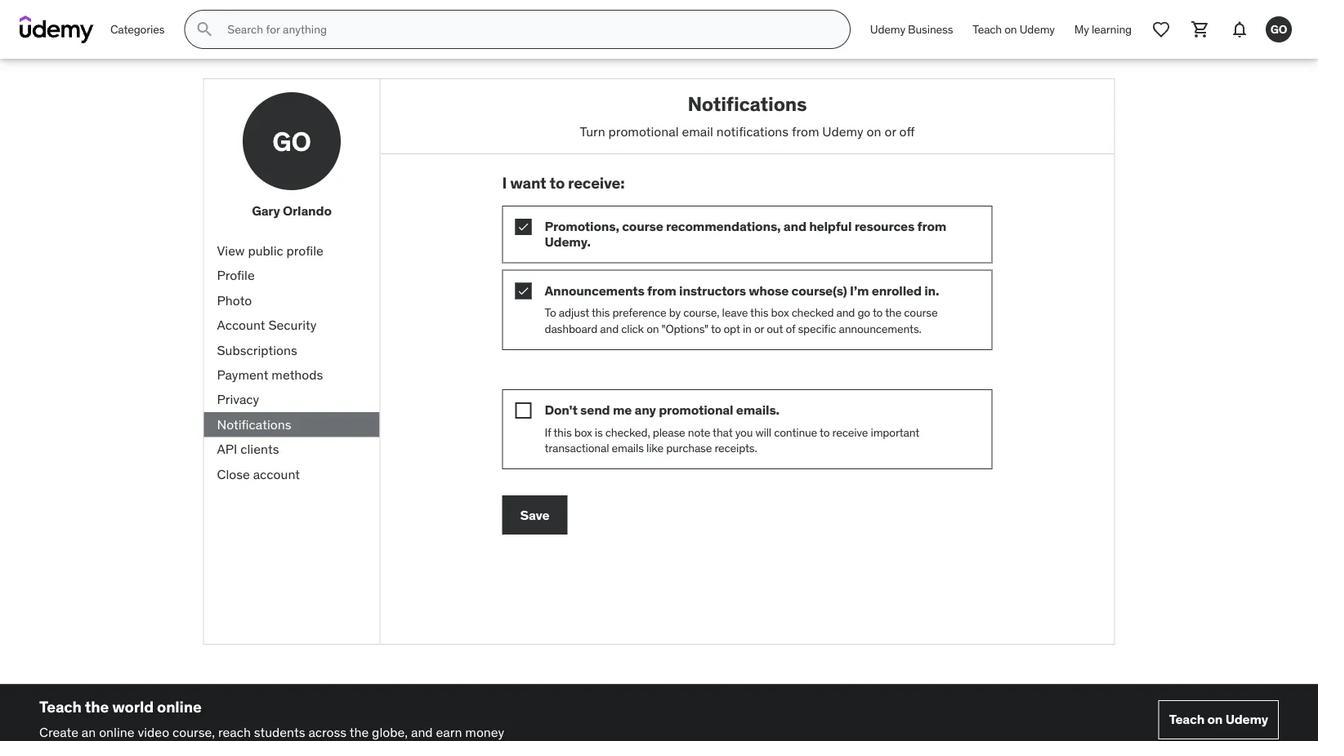 Task type: describe. For each thing, give the bounding box(es) containing it.
continue
[[774, 425, 817, 440]]

api clients link
[[204, 437, 380, 462]]

or inside announcements from instructors whose course(s) i'm enrolled in. to adjust this preference by course, leave this box checked and go to the  course dashboard and click on "options" to opt in or out of specific announcements.
[[754, 322, 764, 336]]

1 horizontal spatial teach
[[973, 22, 1002, 37]]

view public profile profile photo account security subscriptions payment methods privacy notifications api clients close account
[[217, 242, 323, 483]]

announcements from instructors whose course(s) i'm enrolled in. to adjust this preference by course, leave this box checked and go to the  course dashboard and click on "options" to opt in or out of specific announcements.
[[545, 282, 939, 336]]

the inside announcements from instructors whose course(s) i'm enrolled in. to adjust this preference by course, leave this box checked and go to the  course dashboard and click on "options" to opt in or out of specific announcements.
[[885, 306, 901, 320]]

email
[[682, 123, 713, 140]]

small image for announcements from instructors whose course(s) i'm enrolled in.
[[515, 283, 532, 299]]

in.
[[924, 282, 939, 299]]

opt
[[724, 322, 740, 336]]

payment
[[217, 367, 268, 383]]

promotions, course recommendations, and helpful resources from udemy.
[[545, 218, 946, 251]]

reach
[[218, 724, 251, 741]]

close
[[217, 466, 250, 483]]

helpful
[[809, 218, 852, 235]]

from inside notifications turn promotional email notifications from udemy on or off
[[792, 123, 819, 140]]

note
[[688, 425, 710, 440]]

is
[[595, 425, 603, 440]]

out
[[767, 322, 783, 336]]

privacy
[[217, 391, 259, 408]]

i'm
[[850, 282, 869, 299]]

checked,
[[605, 425, 650, 440]]

teach inside teach the world online create an online video course, reach students across the globe, and earn money
[[39, 698, 82, 718]]

gary orlando
[[252, 203, 332, 219]]

account
[[217, 317, 265, 334]]

save
[[520, 507, 550, 524]]

earn
[[436, 724, 462, 741]]

udemy business link
[[860, 10, 963, 49]]

udemy inside notifications turn promotional email notifications from udemy on or off
[[822, 123, 863, 140]]

me
[[613, 402, 632, 419]]

udemy business
[[870, 22, 953, 37]]

profile
[[217, 267, 255, 284]]

and left the click
[[600, 322, 619, 336]]

box inside announcements from instructors whose course(s) i'm enrolled in. to adjust this preference by course, leave this box checked and go to the  course dashboard and click on "options" to opt in or out of specific announcements.
[[771, 306, 789, 320]]

small image for promotions, course recommendations, and helpful resources from udemy.
[[515, 219, 532, 235]]

course, inside teach the world online create an online video course, reach students across the globe, and earn money
[[172, 724, 215, 741]]

course, inside announcements from instructors whose course(s) i'm enrolled in. to adjust this preference by course, leave this box checked and go to the  course dashboard and click on "options" to opt in or out of specific announcements.
[[683, 306, 719, 320]]

to right go on the right of the page
[[873, 306, 883, 320]]

view public profile link
[[204, 239, 380, 264]]

if
[[545, 425, 551, 440]]

photo
[[217, 292, 252, 309]]

teach the world online create an online video course, reach students across the globe, and earn money
[[39, 698, 504, 741]]

to left opt
[[711, 322, 721, 336]]

teach on udemy for teach on udemy link to the top
[[973, 22, 1055, 37]]

"options"
[[662, 322, 708, 336]]

methods
[[272, 367, 323, 383]]

promotional inside don't send me any promotional emails. if this box is checked, please note that you will continue to receive important transactional emails like purchase receipts.
[[659, 402, 733, 419]]

and left go on the right of the page
[[836, 306, 855, 320]]

1 horizontal spatial this
[[592, 306, 610, 320]]

photo link
[[204, 288, 380, 313]]

receive:
[[568, 173, 625, 193]]

don't send me any promotional emails. if this box is checked, please note that you will continue to receive important transactional emails like purchase receipts.
[[545, 402, 919, 456]]

click
[[621, 322, 644, 336]]

and inside teach the world online create an online video course, reach students across the globe, and earn money
[[411, 724, 433, 741]]

of
[[786, 322, 795, 336]]

video
[[138, 724, 169, 741]]

i want to receive:
[[502, 173, 625, 193]]

send
[[580, 402, 610, 419]]

gary
[[252, 203, 280, 219]]

udemy.
[[545, 234, 591, 251]]

i
[[502, 173, 507, 193]]

go
[[858, 306, 870, 320]]

profile link
[[204, 264, 380, 288]]

save button
[[502, 496, 567, 535]]

recommendations,
[[666, 218, 781, 235]]

from inside "promotions, course recommendations, and helpful resources from udemy."
[[917, 218, 946, 235]]

close account link
[[204, 462, 380, 487]]

off
[[899, 123, 915, 140]]

on inside notifications turn promotional email notifications from udemy on or off
[[867, 123, 881, 140]]

transactional
[[545, 441, 609, 456]]

categories
[[110, 22, 165, 37]]

0 vertical spatial teach on udemy link
[[963, 10, 1065, 49]]

clients
[[240, 441, 279, 458]]

adjust
[[559, 306, 589, 320]]

subscriptions
[[217, 342, 297, 359]]

and inside "promotions, course recommendations, and helpful resources from udemy."
[[783, 218, 806, 235]]

promotions,
[[545, 218, 619, 235]]

checked
[[791, 306, 834, 320]]

notifications
[[716, 123, 789, 140]]

an
[[82, 724, 96, 741]]

students
[[254, 724, 305, 741]]

turn
[[580, 123, 605, 140]]

to inside don't send me any promotional emails. if this box is checked, please note that you will continue to receive important transactional emails like purchase receipts.
[[820, 425, 830, 440]]

business
[[908, 22, 953, 37]]

to right the want
[[550, 173, 565, 193]]

privacy link
[[204, 388, 380, 413]]

create
[[39, 724, 78, 741]]

course inside "promotions, course recommendations, and helpful resources from udemy."
[[622, 218, 663, 235]]

purchase
[[666, 441, 712, 456]]

api
[[217, 441, 237, 458]]

notifications inside 'view public profile profile photo account security subscriptions payment methods privacy notifications api clients close account'
[[217, 416, 291, 433]]

announcements.
[[839, 322, 921, 336]]

1 horizontal spatial teach on udemy link
[[1158, 701, 1279, 740]]

learning
[[1092, 22, 1132, 37]]



Task type: locate. For each thing, give the bounding box(es) containing it.
this inside don't send me any promotional emails. if this box is checked, please note that you will continue to receive important transactional emails like purchase receipts.
[[553, 425, 572, 440]]

resources
[[854, 218, 915, 235]]

teach on udemy
[[973, 22, 1055, 37], [1169, 712, 1268, 729]]

notifications inside notifications turn promotional email notifications from udemy on or off
[[688, 92, 807, 116]]

1 horizontal spatial box
[[771, 306, 789, 320]]

submit search image
[[195, 20, 214, 39]]

don't
[[545, 402, 577, 419]]

please
[[653, 425, 685, 440]]

or
[[884, 123, 896, 140], [754, 322, 764, 336]]

my learning
[[1074, 22, 1132, 37]]

profile
[[286, 242, 323, 259]]

and
[[783, 218, 806, 235], [836, 306, 855, 320], [600, 322, 619, 336], [411, 724, 433, 741]]

1 horizontal spatial course,
[[683, 306, 719, 320]]

important
[[871, 425, 919, 440]]

payment methods link
[[204, 363, 380, 388]]

1 vertical spatial the
[[85, 698, 109, 718]]

small image
[[515, 219, 532, 235], [515, 283, 532, 299]]

the up an
[[85, 698, 109, 718]]

any
[[635, 402, 656, 419]]

box inside don't send me any promotional emails. if this box is checked, please note that you will continue to receive important transactional emails like purchase receipts.
[[574, 425, 592, 440]]

Search for anything text field
[[224, 16, 830, 43]]

specific
[[798, 322, 836, 336]]

this up the in
[[750, 306, 768, 320]]

0 vertical spatial promotional
[[608, 123, 679, 140]]

subscriptions link
[[204, 338, 380, 363]]

categories button
[[101, 10, 174, 49]]

go
[[1270, 22, 1287, 36], [272, 125, 311, 158]]

1 vertical spatial from
[[917, 218, 946, 235]]

go right the notifications icon
[[1270, 22, 1287, 36]]

1 vertical spatial course,
[[172, 724, 215, 741]]

from inside announcements from instructors whose course(s) i'm enrolled in. to adjust this preference by course, leave this box checked and go to the  course dashboard and click on "options" to opt in or out of specific announcements.
[[647, 282, 676, 299]]

1 horizontal spatial course
[[904, 306, 938, 320]]

whose
[[749, 282, 789, 299]]

udemy image
[[20, 16, 94, 43]]

account security link
[[204, 313, 380, 338]]

this down 'announcements'
[[592, 306, 610, 320]]

online right an
[[99, 724, 134, 741]]

to left 'receive'
[[820, 425, 830, 440]]

small image
[[515, 403, 532, 419]]

0 horizontal spatial box
[[574, 425, 592, 440]]

announcements
[[545, 282, 645, 299]]

course right promotions, at the left top
[[622, 218, 663, 235]]

0 vertical spatial online
[[157, 698, 202, 718]]

0 horizontal spatial online
[[99, 724, 134, 741]]

1 vertical spatial promotional
[[659, 402, 733, 419]]

1 vertical spatial teach on udemy
[[1169, 712, 1268, 729]]

1 vertical spatial teach on udemy link
[[1158, 701, 1279, 740]]

promotional
[[608, 123, 679, 140], [659, 402, 733, 419]]

promotional up note
[[659, 402, 733, 419]]

this
[[592, 306, 610, 320], [750, 306, 768, 320], [553, 425, 572, 440]]

and left earn
[[411, 724, 433, 741]]

2 horizontal spatial from
[[917, 218, 946, 235]]

receive
[[832, 425, 868, 440]]

0 horizontal spatial go
[[272, 125, 311, 158]]

from right notifications
[[792, 123, 819, 140]]

udemy
[[870, 22, 905, 37], [1020, 22, 1055, 37], [822, 123, 863, 140], [1225, 712, 1268, 729]]

notifications turn promotional email notifications from udemy on or off
[[580, 92, 915, 140]]

or inside notifications turn promotional email notifications from udemy on or off
[[884, 123, 896, 140]]

to
[[550, 173, 565, 193], [873, 306, 883, 320], [711, 322, 721, 336], [820, 425, 830, 440]]

want
[[510, 173, 546, 193]]

course,
[[683, 306, 719, 320], [172, 724, 215, 741]]

1 vertical spatial go
[[272, 125, 311, 158]]

1 horizontal spatial teach on udemy
[[1169, 712, 1268, 729]]

1 vertical spatial small image
[[515, 283, 532, 299]]

1 vertical spatial course
[[904, 306, 938, 320]]

notifications up clients
[[217, 416, 291, 433]]

1 horizontal spatial or
[[884, 123, 896, 140]]

0 horizontal spatial the
[[85, 698, 109, 718]]

0 horizontal spatial notifications
[[217, 416, 291, 433]]

the left globe,
[[349, 724, 369, 741]]

0 vertical spatial the
[[885, 306, 901, 320]]

world
[[112, 698, 154, 718]]

to
[[545, 306, 556, 320]]

1 small image from the top
[[515, 219, 532, 235]]

course(s)
[[791, 282, 847, 299]]

emails
[[612, 441, 644, 456]]

2 vertical spatial from
[[647, 282, 676, 299]]

leave
[[722, 306, 748, 320]]

view
[[217, 242, 245, 259]]

0 horizontal spatial teach
[[39, 698, 82, 718]]

or left off
[[884, 123, 896, 140]]

the up announcements.
[[885, 306, 901, 320]]

go up the gary orlando
[[272, 125, 311, 158]]

1 vertical spatial notifications
[[217, 416, 291, 433]]

course inside announcements from instructors whose course(s) i'm enrolled in. to adjust this preference by course, leave this box checked and go to the  course dashboard and click on "options" to opt in or out of specific announcements.
[[904, 306, 938, 320]]

this right if
[[553, 425, 572, 440]]

course
[[622, 218, 663, 235], [904, 306, 938, 320]]

from up by
[[647, 282, 676, 299]]

online up video
[[157, 698, 202, 718]]

1 horizontal spatial notifications
[[688, 92, 807, 116]]

public
[[248, 242, 283, 259]]

small image down the want
[[515, 219, 532, 235]]

0 vertical spatial go
[[1270, 22, 1287, 36]]

receipts.
[[714, 441, 757, 456]]

0 horizontal spatial this
[[553, 425, 572, 440]]

promotional inside notifications turn promotional email notifications from udemy on or off
[[608, 123, 679, 140]]

emails.
[[736, 402, 779, 419]]

teach on udemy for right teach on udemy link
[[1169, 712, 1268, 729]]

0 vertical spatial notifications
[[688, 92, 807, 116]]

1 horizontal spatial go
[[1270, 22, 1287, 36]]

that
[[713, 425, 733, 440]]

preference
[[612, 306, 666, 320]]

2 horizontal spatial the
[[885, 306, 901, 320]]

0 horizontal spatial course,
[[172, 724, 215, 741]]

will
[[755, 425, 771, 440]]

0 horizontal spatial teach on udemy link
[[963, 10, 1065, 49]]

instructors
[[679, 282, 746, 299]]

enrolled
[[872, 282, 922, 299]]

0 horizontal spatial teach on udemy
[[973, 22, 1055, 37]]

from right resources
[[917, 218, 946, 235]]

box left is
[[574, 425, 592, 440]]

or right the in
[[754, 322, 764, 336]]

0 vertical spatial from
[[792, 123, 819, 140]]

0 vertical spatial small image
[[515, 219, 532, 235]]

2 vertical spatial the
[[349, 724, 369, 741]]

notifications up notifications
[[688, 92, 807, 116]]

by
[[669, 306, 681, 320]]

1 vertical spatial box
[[574, 425, 592, 440]]

the
[[885, 306, 901, 320], [85, 698, 109, 718], [349, 724, 369, 741]]

notifications
[[688, 92, 807, 116], [217, 416, 291, 433]]

box
[[771, 306, 789, 320], [574, 425, 592, 440]]

1 horizontal spatial from
[[792, 123, 819, 140]]

1 horizontal spatial online
[[157, 698, 202, 718]]

0 horizontal spatial or
[[754, 322, 764, 336]]

across
[[308, 724, 347, 741]]

security
[[268, 317, 317, 334]]

shopping cart with 0 items image
[[1191, 20, 1210, 39]]

dashboard
[[545, 322, 597, 336]]

small image left 'announcements'
[[515, 283, 532, 299]]

orlando
[[283, 203, 332, 219]]

money
[[465, 724, 504, 741]]

0 horizontal spatial course
[[622, 218, 663, 235]]

0 vertical spatial course,
[[683, 306, 719, 320]]

1 vertical spatial online
[[99, 724, 134, 741]]

1 vertical spatial or
[[754, 322, 764, 336]]

on inside announcements from instructors whose course(s) i'm enrolled in. to adjust this preference by course, leave this box checked and go to the  course dashboard and click on "options" to opt in or out of specific announcements.
[[646, 322, 659, 336]]

2 horizontal spatial teach
[[1169, 712, 1205, 729]]

account
[[253, 466, 300, 483]]

course down in.
[[904, 306, 938, 320]]

0 vertical spatial or
[[884, 123, 896, 140]]

2 small image from the top
[[515, 283, 532, 299]]

like
[[646, 441, 663, 456]]

wishlist image
[[1151, 20, 1171, 39]]

my
[[1074, 22, 1089, 37]]

0 vertical spatial teach on udemy
[[973, 22, 1055, 37]]

1 horizontal spatial the
[[349, 724, 369, 741]]

course, right video
[[172, 724, 215, 741]]

my learning link
[[1065, 10, 1142, 49]]

course, up "options"
[[683, 306, 719, 320]]

notifications link
[[204, 413, 380, 437]]

notifications image
[[1230, 20, 1249, 39]]

you
[[735, 425, 753, 440]]

globe,
[[372, 724, 408, 741]]

go link
[[1259, 10, 1298, 49]]

and left helpful
[[783, 218, 806, 235]]

online
[[157, 698, 202, 718], [99, 724, 134, 741]]

0 vertical spatial box
[[771, 306, 789, 320]]

0 horizontal spatial from
[[647, 282, 676, 299]]

promotional right turn
[[608, 123, 679, 140]]

2 horizontal spatial this
[[750, 306, 768, 320]]

box up out
[[771, 306, 789, 320]]

in
[[743, 322, 752, 336]]

0 vertical spatial course
[[622, 218, 663, 235]]



Task type: vqa. For each thing, say whether or not it's contained in the screenshot.
and within PROMOTIONS, COURSE RECOMMENDATIONS, AND HELPFUL RESOURCES FROM UDEMY.
yes



